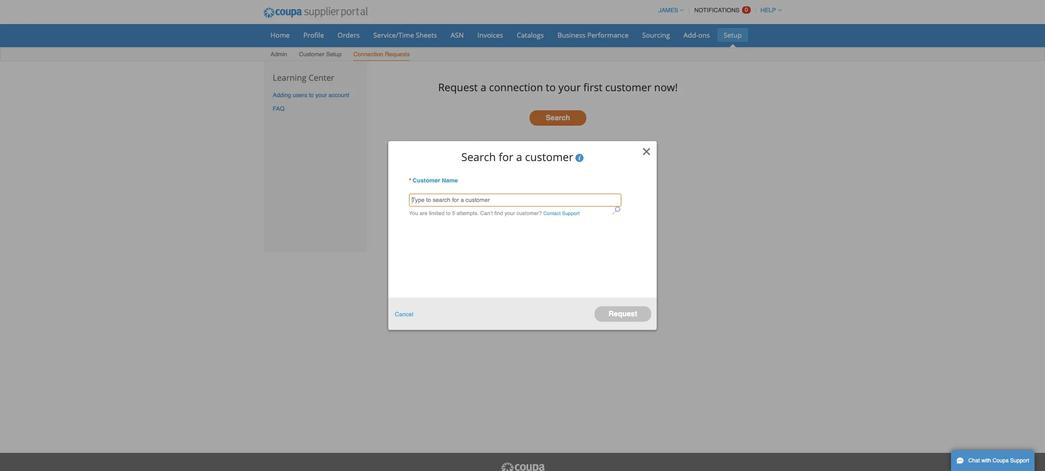 Task type: describe. For each thing, give the bounding box(es) containing it.
faq link
[[273, 106, 285, 112]]

connection requests link
[[353, 49, 410, 61]]

profile
[[303, 30, 324, 40]]

account
[[329, 92, 349, 98]]

you are limited to 5 attempts. can't find your customer? contact support
[[409, 210, 580, 217]]

adding users to your account
[[273, 92, 349, 98]]

chat with coupa support
[[968, 458, 1029, 464]]

business performance
[[558, 30, 629, 40]]

service/time sheets
[[373, 30, 437, 40]]

search for search for a customer
[[461, 149, 496, 164]]

contact support button
[[543, 209, 580, 219]]

profile link
[[298, 28, 330, 42]]

service/time sheets link
[[367, 28, 443, 42]]

connection
[[353, 51, 383, 58]]

limited
[[429, 210, 445, 217]]

attempts.
[[457, 210, 479, 217]]

*
[[409, 177, 411, 184]]

customer inside "dialog"
[[525, 149, 573, 164]]

search for a customer dialog
[[388, 141, 657, 330]]

0 vertical spatial setup
[[724, 30, 742, 40]]

are
[[420, 210, 427, 217]]

contact
[[543, 210, 561, 217]]

learning center
[[273, 72, 334, 83]]

1 vertical spatial setup
[[326, 51, 342, 58]]

can't
[[480, 210, 493, 217]]

Type to search for a customer text field
[[409, 194, 621, 207]]

you
[[409, 210, 418, 217]]

customer?
[[517, 210, 542, 217]]

with
[[981, 458, 991, 464]]

* customer name
[[409, 177, 458, 184]]

service/time
[[373, 30, 414, 40]]

admin link
[[270, 49, 288, 61]]

search for a customer
[[461, 149, 573, 164]]

to for connection
[[546, 80, 556, 94]]

0 horizontal spatial your
[[315, 92, 327, 98]]

request a connection to your first customer now!
[[438, 80, 678, 94]]

find
[[494, 210, 503, 217]]

chat with coupa support button
[[951, 451, 1035, 471]]

setup link
[[718, 28, 748, 42]]

1 vertical spatial coupa supplier portal image
[[500, 462, 545, 471]]

add-ons link
[[678, 28, 716, 42]]

0 vertical spatial a
[[481, 80, 486, 94]]

sourcing
[[642, 30, 670, 40]]

sourcing link
[[636, 28, 676, 42]]

admin
[[270, 51, 287, 58]]

ons
[[698, 30, 710, 40]]

orders
[[338, 30, 360, 40]]

to for limited
[[446, 210, 451, 217]]

support inside chat with coupa support button
[[1010, 458, 1029, 464]]

request for request
[[609, 310, 637, 318]]

close image
[[642, 147, 651, 156]]

2 horizontal spatial your
[[558, 80, 581, 94]]

learning
[[273, 72, 306, 83]]



Task type: locate. For each thing, give the bounding box(es) containing it.
search
[[546, 114, 570, 122], [461, 149, 496, 164]]

request inside button
[[609, 310, 637, 318]]

0 horizontal spatial search
[[461, 149, 496, 164]]

0 vertical spatial customer
[[605, 80, 651, 94]]

search left 'for'
[[461, 149, 496, 164]]

support right coupa
[[1010, 458, 1029, 464]]

1 vertical spatial support
[[1010, 458, 1029, 464]]

cancel
[[395, 311, 413, 318]]

setup down orders link
[[326, 51, 342, 58]]

for
[[499, 149, 513, 164]]

faq
[[273, 106, 285, 112]]

0 vertical spatial coupa supplier portal image
[[257, 1, 374, 24]]

users
[[293, 92, 307, 98]]

a inside "dialog"
[[516, 149, 522, 164]]

search for search
[[546, 114, 570, 122]]

search button
[[530, 111, 586, 126]]

search inside "dialog"
[[461, 149, 496, 164]]

1 horizontal spatial customer
[[413, 177, 440, 184]]

request
[[438, 80, 478, 94], [609, 310, 637, 318]]

your right find at the left top of the page
[[505, 210, 515, 217]]

1 vertical spatial a
[[516, 149, 522, 164]]

1 vertical spatial customer
[[413, 177, 440, 184]]

1 horizontal spatial setup
[[724, 30, 742, 40]]

customer setup link
[[299, 49, 342, 61]]

your left first
[[558, 80, 581, 94]]

0 vertical spatial request
[[438, 80, 478, 94]]

adding
[[273, 92, 291, 98]]

customer right first
[[605, 80, 651, 94]]

0 horizontal spatial customer
[[525, 149, 573, 164]]

1 vertical spatial search
[[461, 149, 496, 164]]

business
[[558, 30, 586, 40]]

adding users to your account link
[[273, 92, 349, 98]]

1 vertical spatial request
[[609, 310, 637, 318]]

cancel button
[[395, 310, 413, 319]]

1 horizontal spatial search
[[546, 114, 570, 122]]

your
[[558, 80, 581, 94], [315, 92, 327, 98], [505, 210, 515, 217]]

customer down search button
[[525, 149, 573, 164]]

request for request a connection to your first customer now!
[[438, 80, 478, 94]]

orders link
[[332, 28, 366, 42]]

customer down the profile
[[299, 51, 325, 58]]

1 horizontal spatial coupa supplier portal image
[[500, 462, 545, 471]]

catalogs
[[517, 30, 544, 40]]

0 horizontal spatial request
[[438, 80, 478, 94]]

your inside the search for a customer "dialog"
[[505, 210, 515, 217]]

a
[[481, 80, 486, 94], [516, 149, 522, 164]]

1 vertical spatial customer
[[525, 149, 573, 164]]

invoices
[[478, 30, 503, 40]]

0 vertical spatial customer
[[299, 51, 325, 58]]

to right users
[[309, 92, 314, 98]]

a left connection
[[481, 80, 486, 94]]

0 horizontal spatial coupa supplier portal image
[[257, 1, 374, 24]]

setup right ons
[[724, 30, 742, 40]]

0 horizontal spatial to
[[309, 92, 314, 98]]

1 horizontal spatial request
[[609, 310, 637, 318]]

asn
[[451, 30, 464, 40]]

name
[[442, 177, 458, 184]]

now!
[[654, 80, 678, 94]]

home link
[[265, 28, 296, 42]]

to left 5
[[446, 210, 451, 217]]

0 vertical spatial support
[[562, 210, 580, 217]]

catalogs link
[[511, 28, 550, 42]]

search down request a connection to your first customer now!
[[546, 114, 570, 122]]

add-
[[684, 30, 698, 40]]

1 horizontal spatial to
[[446, 210, 451, 217]]

add-ons
[[684, 30, 710, 40]]

center
[[309, 72, 334, 83]]

1 horizontal spatial a
[[516, 149, 522, 164]]

setup
[[724, 30, 742, 40], [326, 51, 342, 58]]

customer
[[605, 80, 651, 94], [525, 149, 573, 164]]

your down the center
[[315, 92, 327, 98]]

1 horizontal spatial support
[[1010, 458, 1029, 464]]

support inside the search for a customer "dialog"
[[562, 210, 580, 217]]

to up search button
[[546, 80, 556, 94]]

request button
[[595, 307, 651, 322]]

requests
[[385, 51, 410, 58]]

0 horizontal spatial customer
[[299, 51, 325, 58]]

5
[[452, 210, 455, 217]]

search inside button
[[546, 114, 570, 122]]

home
[[270, 30, 290, 40]]

to
[[546, 80, 556, 94], [309, 92, 314, 98], [446, 210, 451, 217]]

first
[[583, 80, 603, 94]]

support right contact
[[562, 210, 580, 217]]

connection
[[489, 80, 543, 94]]

business performance link
[[552, 28, 635, 42]]

to inside "dialog"
[[446, 210, 451, 217]]

1 horizontal spatial your
[[505, 210, 515, 217]]

2 horizontal spatial to
[[546, 80, 556, 94]]

coupa
[[993, 458, 1009, 464]]

customer inside the search for a customer "dialog"
[[413, 177, 440, 184]]

0 horizontal spatial setup
[[326, 51, 342, 58]]

support
[[562, 210, 580, 217], [1010, 458, 1029, 464]]

sheets
[[416, 30, 437, 40]]

0 horizontal spatial support
[[562, 210, 580, 217]]

customer setup
[[299, 51, 342, 58]]

asn link
[[445, 28, 470, 42]]

a right 'for'
[[516, 149, 522, 164]]

customer inside customer setup link
[[299, 51, 325, 58]]

connection requests
[[353, 51, 410, 58]]

customer
[[299, 51, 325, 58], [413, 177, 440, 184]]

invoices link
[[472, 28, 509, 42]]

coupa supplier portal image
[[257, 1, 374, 24], [500, 462, 545, 471]]

customer right *
[[413, 177, 440, 184]]

0 horizontal spatial a
[[481, 80, 486, 94]]

0 vertical spatial search
[[546, 114, 570, 122]]

chat
[[968, 458, 980, 464]]

performance
[[587, 30, 629, 40]]

1 horizontal spatial customer
[[605, 80, 651, 94]]



Task type: vqa. For each thing, say whether or not it's contained in the screenshot.
Contact
yes



